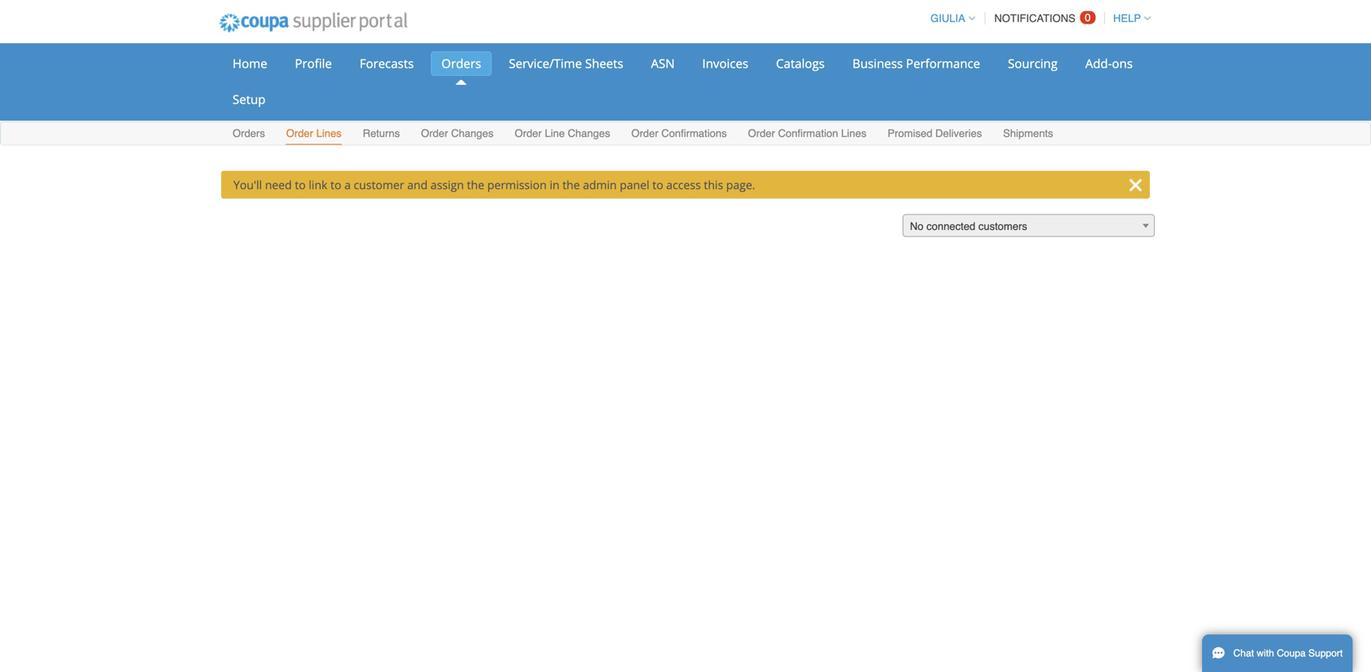Task type: locate. For each thing, give the bounding box(es) containing it.
3 order from the left
[[515, 127, 542, 140]]

orders up order changes
[[442, 55, 481, 72]]

1 lines from the left
[[316, 127, 342, 140]]

giulia
[[931, 12, 966, 24]]

invoices link
[[692, 51, 759, 76]]

page.
[[726, 177, 756, 193]]

order left confirmation
[[748, 127, 775, 140]]

order up assign
[[421, 127, 448, 140]]

this
[[704, 177, 723, 193]]

0 horizontal spatial to
[[295, 177, 306, 193]]

order changes link
[[420, 124, 495, 145]]

order changes
[[421, 127, 494, 140]]

1 horizontal spatial orders
[[442, 55, 481, 72]]

service/time sheets link
[[498, 51, 634, 76]]

assign
[[431, 177, 464, 193]]

notifications
[[995, 12, 1076, 24]]

navigation
[[924, 2, 1151, 34]]

the
[[467, 177, 485, 193], [563, 177, 580, 193]]

performance
[[906, 55, 981, 72]]

0 horizontal spatial changes
[[451, 127, 494, 140]]

4 order from the left
[[632, 127, 659, 140]]

to left a
[[331, 177, 342, 193]]

0 horizontal spatial orders
[[233, 127, 265, 140]]

lines right confirmation
[[841, 127, 867, 140]]

changes right line
[[568, 127, 610, 140]]

shipments
[[1004, 127, 1054, 140]]

sourcing
[[1008, 55, 1058, 72]]

asn
[[651, 55, 675, 72]]

orders link down setup link
[[232, 124, 266, 145]]

order for order confirmations
[[632, 127, 659, 140]]

1 horizontal spatial to
[[331, 177, 342, 193]]

to
[[295, 177, 306, 193], [331, 177, 342, 193], [653, 177, 664, 193]]

with
[[1257, 648, 1275, 660]]

order up link
[[286, 127, 313, 140]]

to left link
[[295, 177, 306, 193]]

customer
[[354, 177, 404, 193]]

add-ons link
[[1075, 51, 1144, 76]]

ons
[[1112, 55, 1133, 72]]

0 horizontal spatial lines
[[316, 127, 342, 140]]

access
[[667, 177, 701, 193]]

confirmation
[[778, 127, 839, 140]]

the right in on the left top of page
[[563, 177, 580, 193]]

0 horizontal spatial orders link
[[232, 124, 266, 145]]

chat with coupa support
[[1234, 648, 1343, 660]]

5 order from the left
[[748, 127, 775, 140]]

No connected customers text field
[[904, 215, 1154, 238]]

add-
[[1086, 55, 1112, 72]]

changes up you'll need to link to a customer and assign the permission in the admin panel to access this page. at the top
[[451, 127, 494, 140]]

0 vertical spatial orders
[[442, 55, 481, 72]]

order left "confirmations"
[[632, 127, 659, 140]]

1 vertical spatial orders
[[233, 127, 265, 140]]

panel
[[620, 177, 650, 193]]

support
[[1309, 648, 1343, 660]]

forecasts link
[[349, 51, 425, 76]]

orders down setup link
[[233, 127, 265, 140]]

1 horizontal spatial the
[[563, 177, 580, 193]]

orders link up order changes
[[431, 51, 492, 76]]

the right assign
[[467, 177, 485, 193]]

coupa supplier portal image
[[208, 2, 419, 43]]

shipments link
[[1003, 124, 1054, 145]]

in
[[550, 177, 560, 193]]

navigation containing notifications 0
[[924, 2, 1151, 34]]

1 changes from the left
[[451, 127, 494, 140]]

no connected customers
[[910, 220, 1028, 233]]

order left line
[[515, 127, 542, 140]]

order for order changes
[[421, 127, 448, 140]]

1 horizontal spatial changes
[[568, 127, 610, 140]]

deliveries
[[936, 127, 982, 140]]

orders
[[442, 55, 481, 72], [233, 127, 265, 140]]

1 horizontal spatial orders link
[[431, 51, 492, 76]]

No connected customers field
[[903, 214, 1155, 238]]

lines left returns
[[316, 127, 342, 140]]

to right panel
[[653, 177, 664, 193]]

order lines link
[[285, 124, 343, 145]]

1 order from the left
[[286, 127, 313, 140]]

sourcing link
[[998, 51, 1069, 76]]

2 horizontal spatial to
[[653, 177, 664, 193]]

order
[[286, 127, 313, 140], [421, 127, 448, 140], [515, 127, 542, 140], [632, 127, 659, 140], [748, 127, 775, 140]]

1 vertical spatial orders link
[[232, 124, 266, 145]]

0 vertical spatial orders link
[[431, 51, 492, 76]]

lines
[[316, 127, 342, 140], [841, 127, 867, 140]]

catalogs link
[[766, 51, 836, 76]]

0 horizontal spatial the
[[467, 177, 485, 193]]

1 horizontal spatial lines
[[841, 127, 867, 140]]

2 order from the left
[[421, 127, 448, 140]]

order line changes link
[[514, 124, 611, 145]]

need
[[265, 177, 292, 193]]

orders link
[[431, 51, 492, 76], [232, 124, 266, 145]]

changes
[[451, 127, 494, 140], [568, 127, 610, 140]]



Task type: describe. For each thing, give the bounding box(es) containing it.
1 to from the left
[[295, 177, 306, 193]]

business performance link
[[842, 51, 991, 76]]

business performance
[[853, 55, 981, 72]]

catalogs
[[776, 55, 825, 72]]

chat
[[1234, 648, 1255, 660]]

asn link
[[641, 51, 686, 76]]

service/time
[[509, 55, 582, 72]]

order for order line changes
[[515, 127, 542, 140]]

a
[[344, 177, 351, 193]]

0
[[1085, 11, 1091, 24]]

customers
[[979, 220, 1028, 233]]

promised
[[888, 127, 933, 140]]

home link
[[222, 51, 278, 76]]

order confirmation lines
[[748, 127, 867, 140]]

2 changes from the left
[[568, 127, 610, 140]]

you'll
[[234, 177, 262, 193]]

order confirmations
[[632, 127, 727, 140]]

3 to from the left
[[653, 177, 664, 193]]

2 the from the left
[[563, 177, 580, 193]]

help
[[1114, 12, 1141, 24]]

order confirmation lines link
[[747, 124, 868, 145]]

confirmations
[[662, 127, 727, 140]]

home
[[233, 55, 267, 72]]

connected
[[927, 220, 976, 233]]

promised deliveries link
[[887, 124, 983, 145]]

2 to from the left
[[331, 177, 342, 193]]

chat with coupa support button
[[1203, 635, 1353, 673]]

coupa
[[1277, 648, 1306, 660]]

promised deliveries
[[888, 127, 982, 140]]

admin
[[583, 177, 617, 193]]

order for order lines
[[286, 127, 313, 140]]

returns
[[363, 127, 400, 140]]

link
[[309, 177, 328, 193]]

giulia link
[[924, 12, 975, 24]]

you'll need to link to a customer and assign the permission in the admin panel to access this page.
[[234, 177, 756, 193]]

forecasts
[[360, 55, 414, 72]]

help link
[[1106, 12, 1151, 24]]

2 lines from the left
[[841, 127, 867, 140]]

line
[[545, 127, 565, 140]]

invoices
[[703, 55, 749, 72]]

1 the from the left
[[467, 177, 485, 193]]

returns link
[[362, 124, 401, 145]]

add-ons
[[1086, 55, 1133, 72]]

profile link
[[284, 51, 343, 76]]

order lines
[[286, 127, 342, 140]]

permission
[[488, 177, 547, 193]]

order for order confirmation lines
[[748, 127, 775, 140]]

setup
[[233, 91, 266, 108]]

setup link
[[222, 87, 276, 112]]

and
[[407, 177, 428, 193]]

service/time sheets
[[509, 55, 624, 72]]

profile
[[295, 55, 332, 72]]

order line changes
[[515, 127, 610, 140]]

notifications 0
[[995, 11, 1091, 24]]

no
[[910, 220, 924, 233]]

order confirmations link
[[631, 124, 728, 145]]

sheets
[[585, 55, 624, 72]]

business
[[853, 55, 903, 72]]



Task type: vqa. For each thing, say whether or not it's contained in the screenshot.
Name for Last Name
no



